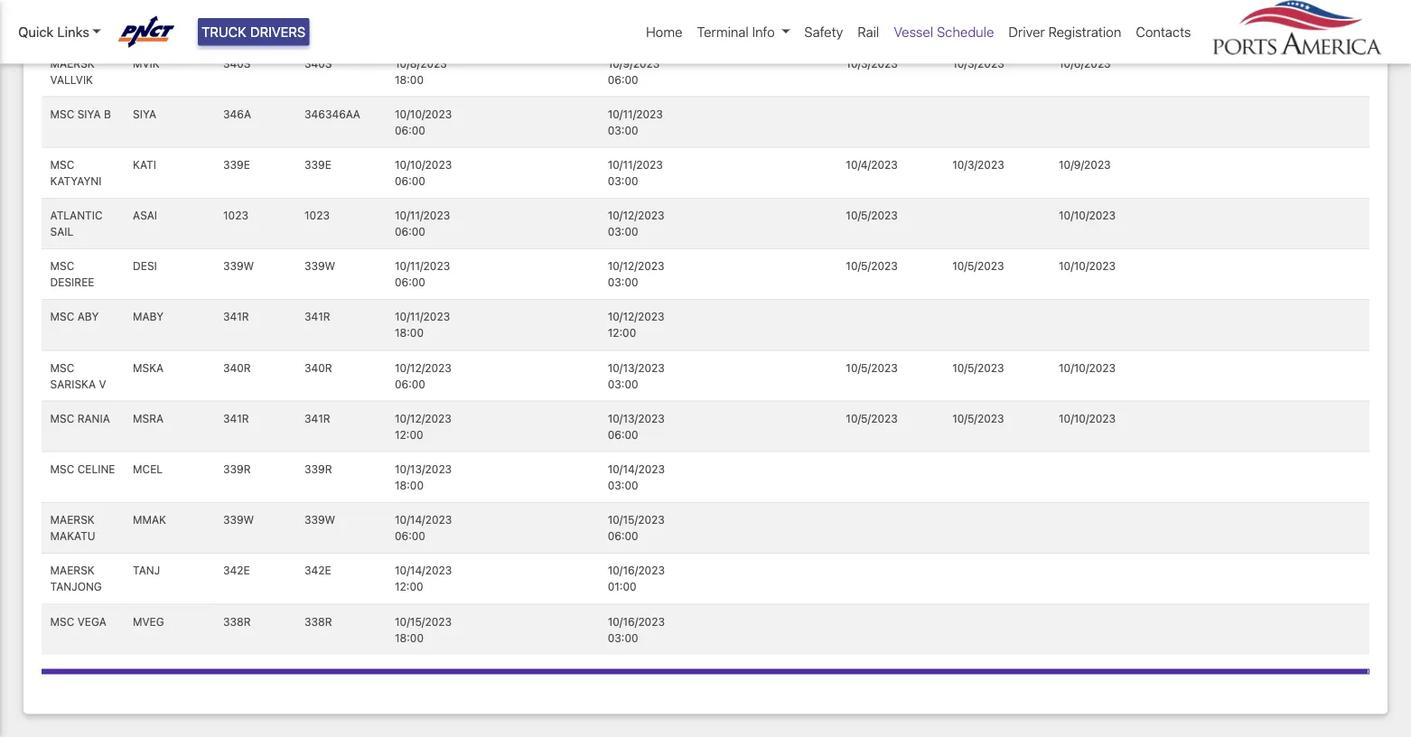 Task type: vqa. For each thing, say whether or not it's contained in the screenshot.
MSC in the msc desiree
yes



Task type: describe. For each thing, give the bounding box(es) containing it.
10/14/2023 for 12:00
[[395, 564, 452, 577]]

03:00 for 346346aa
[[608, 124, 638, 136]]

sariska
[[50, 378, 96, 390]]

06:00 for kati
[[395, 175, 426, 187]]

0 vertical spatial 12:00
[[608, 327, 636, 339]]

10/14/2023 for 06:00
[[395, 514, 452, 526]]

katyayni
[[50, 175, 102, 187]]

home
[[646, 24, 683, 40]]

msc vega
[[50, 615, 106, 628]]

msc sariska v
[[50, 361, 106, 390]]

terminal info link
[[690, 14, 797, 49]]

18:00 for 10/11/2023 18:00
[[395, 327, 424, 339]]

12:00 for 10/13/2023
[[395, 428, 423, 441]]

celine
[[77, 463, 115, 476]]

maersk makatu
[[50, 514, 95, 543]]

10/11/2023 03:00 for 339e
[[608, 158, 663, 187]]

1 341e from the left
[[223, 6, 248, 19]]

kati
[[133, 158, 156, 171]]

msc katyayni
[[50, 158, 102, 187]]

10/11/2023 06:00 for 339w
[[395, 260, 450, 289]]

drivers
[[250, 24, 306, 40]]

mmak
[[133, 514, 166, 526]]

10/11/2023 for 339w
[[395, 260, 450, 272]]

10/10/2023 for 340r
[[1059, 361, 1116, 374]]

vessel
[[894, 24, 934, 40]]

06:00 inside 10/13/2023 06:00
[[608, 428, 638, 441]]

vega
[[77, 615, 106, 628]]

10/16/2023 for 01:00
[[608, 564, 665, 577]]

maersk for maersk vallvik
[[50, 57, 95, 69]]

10/3/2023 for 10/3/2023
[[953, 57, 1004, 69]]

10/12/2023 03:00 for 1023
[[608, 209, 665, 238]]

18:00 for 10/13/2023 18:00
[[395, 479, 424, 492]]

10/10/2023 06:00 for 339e
[[395, 158, 452, 187]]

makatu
[[50, 530, 95, 543]]

terminal
[[697, 24, 749, 40]]

msc rania
[[50, 412, 110, 425]]

10/8/2023
[[395, 57, 447, 69]]

10/14/2023 for 03:00
[[608, 463, 665, 476]]

2 340r from the left
[[305, 361, 332, 374]]

msc celine
[[50, 463, 115, 476]]

schedule
[[937, 24, 994, 40]]

18:00 for 10/15/2023 18:00
[[395, 631, 424, 644]]

truck
[[202, 24, 247, 40]]

1 340r from the left
[[223, 361, 251, 374]]

maersk for maersk tanjong
[[50, 564, 95, 577]]

10/11/2023 for 1023
[[395, 209, 450, 222]]

desiree
[[50, 276, 94, 289]]

driver
[[1009, 24, 1045, 40]]

1 1023 from the left
[[223, 209, 248, 222]]

06:00 inside 10/9/2023 06:00
[[608, 73, 638, 86]]

vallvik
[[50, 73, 93, 86]]

03:00 for 339e
[[608, 175, 638, 187]]

saig
[[133, 6, 158, 19]]

10/9/2023 06:00
[[608, 57, 660, 86]]

10/13/2023 18:00
[[395, 463, 452, 492]]

1 338r from the left
[[223, 615, 251, 628]]

registration
[[1049, 24, 1122, 40]]

2 1023 from the left
[[305, 209, 330, 222]]

rania
[[77, 412, 110, 425]]

sail
[[50, 225, 74, 238]]

06:00 inside 10/15/2023 06:00
[[608, 530, 638, 543]]

10/9/2023 for 10/9/2023 06:00
[[608, 57, 660, 69]]

06:00 for asai
[[395, 225, 426, 238]]

msra
[[133, 412, 164, 425]]

01:00
[[608, 581, 637, 593]]

truck drivers link
[[198, 18, 309, 46]]

msc for msc katyayni
[[50, 158, 74, 171]]

quick links link
[[18, 22, 101, 42]]

contacts link
[[1129, 14, 1199, 49]]

info
[[752, 24, 775, 40]]

03:00 for 338r
[[608, 631, 638, 644]]

10/8/2023 18:00
[[395, 57, 447, 86]]

06:00 for mmak
[[395, 530, 426, 543]]

links
[[57, 24, 89, 40]]

0 horizontal spatial 10/12/2023 12:00
[[395, 412, 452, 441]]

346346aa
[[305, 108, 360, 120]]

10/13/2023 for 06:00
[[608, 412, 665, 425]]

maersk tanjong
[[50, 564, 102, 593]]

10/11/2023 06:00 for 1023
[[395, 209, 450, 238]]

10/11/2023 18:00
[[395, 311, 450, 339]]

2 siya from the left
[[133, 108, 156, 120]]

v
[[99, 378, 106, 390]]

10/6/2023
[[1059, 57, 1111, 69]]

terminal info
[[697, 24, 775, 40]]

maersk for maersk makatu
[[50, 514, 95, 526]]

346a
[[223, 108, 251, 120]]

03:00 for 339w
[[608, 276, 638, 289]]



Task type: locate. For each thing, give the bounding box(es) containing it.
1 horizontal spatial 10/15/2023
[[608, 514, 665, 526]]

12:00
[[608, 327, 636, 339], [395, 428, 423, 441], [395, 581, 423, 593]]

msc left the "vega"
[[50, 615, 74, 628]]

2 maersk from the top
[[50, 57, 95, 69]]

maby
[[133, 311, 164, 323]]

msc desiree
[[50, 260, 94, 289]]

2 vertical spatial 10/13/2023
[[395, 463, 452, 476]]

2 10/16/2023 from the top
[[608, 615, 665, 628]]

0 horizontal spatial 342e
[[223, 564, 250, 577]]

contacts
[[1136, 24, 1191, 40]]

safety
[[805, 24, 843, 40]]

06:00 inside the 10/14/2023 06:00
[[395, 530, 426, 543]]

0 vertical spatial 10/11/2023 06:00
[[395, 209, 450, 238]]

msc up sariska
[[50, 361, 74, 374]]

18:00 for 10/8/2023 18:00
[[395, 73, 424, 86]]

03:00 for 340r
[[608, 378, 638, 390]]

12:00 up 10/13/2023 18:00
[[395, 428, 423, 441]]

10/14/2023 06:00
[[395, 514, 452, 543]]

msc siya b
[[50, 108, 111, 120]]

10/3/2023 for 10/4/2023
[[953, 158, 1004, 171]]

341e
[[223, 6, 248, 19], [305, 6, 330, 19]]

4 msc from the top
[[50, 311, 74, 323]]

10/10/2023 06:00 for 346346aa
[[395, 108, 452, 136]]

siya right the b
[[133, 108, 156, 120]]

1 vertical spatial 10/15/2023
[[395, 615, 452, 628]]

10/14/2023 03:00
[[608, 463, 665, 492]]

msc inside msc desiree
[[50, 260, 74, 272]]

10/10/2023 06:00
[[395, 108, 452, 136], [395, 158, 452, 187]]

msc for msc rania
[[50, 412, 74, 425]]

maersk up saigon
[[50, 6, 95, 19]]

1 vertical spatial 10/13/2023
[[608, 412, 665, 425]]

aby
[[77, 311, 99, 323]]

mvik
[[133, 57, 160, 69]]

1 vertical spatial 12:00
[[395, 428, 423, 441]]

10/10/2023 for 1023
[[1059, 209, 1116, 222]]

340r
[[223, 361, 251, 374], [305, 361, 332, 374]]

03:00 inside 10/13/2023 03:00
[[608, 378, 638, 390]]

safety link
[[797, 14, 851, 49]]

10/9/2023 for 10/9/2023
[[1059, 158, 1111, 171]]

340s
[[223, 57, 251, 69], [305, 57, 332, 69]]

2 msc from the top
[[50, 158, 74, 171]]

home link
[[639, 14, 690, 49]]

1 msc from the top
[[50, 108, 74, 120]]

10/14/2023 down the 10/14/2023 06:00
[[395, 564, 452, 577]]

1 342e from the left
[[223, 564, 250, 577]]

2 339e from the left
[[305, 158, 332, 171]]

maersk up 'tanjong'
[[50, 564, 95, 577]]

1 horizontal spatial 342e
[[305, 564, 331, 577]]

12:00 inside 10/14/2023 12:00
[[395, 581, 423, 593]]

7 msc from the top
[[50, 463, 74, 476]]

0 horizontal spatial 10/9/2023
[[608, 57, 660, 69]]

10/12/2023 03:00 for 339w
[[608, 260, 665, 289]]

quick links
[[18, 24, 89, 40]]

0 vertical spatial 10/16/2023
[[608, 564, 665, 577]]

2 10/11/2023 03:00 from the top
[[608, 158, 663, 187]]

1 vertical spatial 10/16/2023
[[608, 615, 665, 628]]

10/13/2023 for 03:00
[[608, 361, 665, 374]]

10/16/2023 up 01:00
[[608, 564, 665, 577]]

1 10/16/2023 from the top
[[608, 564, 665, 577]]

atlantic sail
[[50, 209, 103, 238]]

10/4/2023
[[846, 158, 898, 171]]

10/13/2023 03:00
[[608, 361, 665, 390]]

1 horizontal spatial 341e
[[305, 6, 330, 19]]

1 maersk from the top
[[50, 6, 95, 19]]

18:00 up the 10/14/2023 06:00
[[395, 479, 424, 492]]

mveg
[[133, 615, 164, 628]]

10/16/2023 down 01:00
[[608, 615, 665, 628]]

msc down vallvik
[[50, 108, 74, 120]]

siya left the b
[[77, 108, 101, 120]]

1 339e from the left
[[223, 158, 250, 171]]

mska
[[133, 361, 164, 374]]

msc left celine
[[50, 463, 74, 476]]

10/13/2023 up 10/13/2023 06:00
[[608, 361, 665, 374]]

msc inside the msc sariska v
[[50, 361, 74, 374]]

10/14/2023 down 10/13/2023 06:00
[[608, 463, 665, 476]]

10/11/2023 06:00
[[395, 209, 450, 238], [395, 260, 450, 289]]

1 horizontal spatial 339r
[[305, 463, 332, 476]]

0 horizontal spatial 340s
[[223, 57, 251, 69]]

06:00 for siya
[[395, 124, 426, 136]]

1 03:00 from the top
[[608, 124, 638, 136]]

quick
[[18, 24, 54, 40]]

siya
[[77, 108, 101, 120], [133, 108, 156, 120]]

0 vertical spatial 10/11/2023 03:00
[[608, 108, 663, 136]]

10/15/2023 for 18:00
[[395, 615, 452, 628]]

10/15/2023 06:00
[[608, 514, 665, 543]]

10/11/2023 for 341r
[[395, 311, 450, 323]]

vessel schedule link
[[887, 14, 1002, 49]]

1 10/11/2023 06:00 from the top
[[395, 209, 450, 238]]

03:00 for 1023
[[608, 225, 638, 238]]

06:00 for mska
[[395, 378, 426, 390]]

2 vertical spatial 12:00
[[395, 581, 423, 593]]

10/12/2023 12:00 up 10/13/2023 03:00
[[608, 311, 665, 339]]

1 horizontal spatial 10/9/2023
[[1059, 158, 1111, 171]]

339e down 346a
[[223, 158, 250, 171]]

1 vertical spatial 10/14/2023
[[395, 514, 452, 526]]

2 03:00 from the top
[[608, 175, 638, 187]]

10/13/2023 down 10/13/2023 03:00
[[608, 412, 665, 425]]

342e
[[223, 564, 250, 577], [305, 564, 331, 577]]

10/12/2023 06:00
[[395, 361, 452, 390]]

0 horizontal spatial siya
[[77, 108, 101, 120]]

1 10/10/2023 06:00 from the top
[[395, 108, 452, 136]]

1023
[[223, 209, 248, 222], [305, 209, 330, 222]]

driver registration link
[[1002, 14, 1129, 49]]

340s down the drivers
[[305, 57, 332, 69]]

msc left rania
[[50, 412, 74, 425]]

0 horizontal spatial 339e
[[223, 158, 250, 171]]

0 horizontal spatial 340r
[[223, 361, 251, 374]]

mcel
[[133, 463, 163, 476]]

3 msc from the top
[[50, 260, 74, 272]]

tanjong
[[50, 581, 102, 593]]

2 10/11/2023 06:00 from the top
[[395, 260, 450, 289]]

0 vertical spatial 10/12/2023 03:00
[[608, 209, 665, 238]]

0 horizontal spatial 341e
[[223, 6, 248, 19]]

10/10/2023 for 339w
[[1059, 260, 1116, 272]]

10/11/2023 03:00 for 346346aa
[[608, 108, 663, 136]]

vessel schedule
[[894, 24, 994, 40]]

2 10/12/2023 03:00 from the top
[[608, 260, 665, 289]]

10/12/2023 for 339w
[[608, 260, 665, 272]]

2 10/10/2023 06:00 from the top
[[395, 158, 452, 187]]

0 vertical spatial 10/14/2023
[[608, 463, 665, 476]]

1 vertical spatial 10/9/2023
[[1059, 158, 1111, 171]]

10/14/2023 12:00
[[395, 564, 452, 593]]

03:00
[[608, 124, 638, 136], [608, 175, 638, 187], [608, 225, 638, 238], [608, 276, 638, 289], [608, 378, 638, 390], [608, 479, 638, 492], [608, 631, 638, 644]]

atlantic
[[50, 209, 103, 222]]

b
[[104, 108, 111, 120]]

339e
[[223, 158, 250, 171], [305, 158, 332, 171]]

10/13/2023 for 18:00
[[395, 463, 452, 476]]

06:00
[[608, 73, 638, 86], [395, 124, 426, 136], [395, 175, 426, 187], [395, 225, 426, 238], [395, 276, 426, 289], [395, 378, 426, 390], [608, 428, 638, 441], [395, 530, 426, 543], [608, 530, 638, 543]]

10/13/2023 06:00
[[608, 412, 665, 441]]

maersk inside maersk tanjong
[[50, 564, 95, 577]]

maersk up vallvik
[[50, 57, 95, 69]]

maersk saigon
[[50, 6, 95, 35]]

0 vertical spatial 10/12/2023 12:00
[[608, 311, 665, 339]]

3 03:00 from the top
[[608, 225, 638, 238]]

msc left aby
[[50, 311, 74, 323]]

18:00 inside 10/13/2023 18:00
[[395, 479, 424, 492]]

maersk inside maersk makatu
[[50, 514, 95, 526]]

saigon
[[50, 22, 92, 35]]

1 vertical spatial 10/12/2023 03:00
[[608, 260, 665, 289]]

18:00 down 10/8/2023
[[395, 73, 424, 86]]

03:00 inside 10/16/2023 03:00
[[608, 631, 638, 644]]

1 horizontal spatial 10/12/2023 12:00
[[608, 311, 665, 339]]

10/11/2023 03:00
[[608, 108, 663, 136], [608, 158, 663, 187]]

2 341e from the left
[[305, 6, 330, 19]]

msc for msc aby
[[50, 311, 74, 323]]

msc for msc siya b
[[50, 108, 74, 120]]

10/13/2023 up the 10/14/2023 06:00
[[395, 463, 452, 476]]

7 03:00 from the top
[[608, 631, 638, 644]]

1 18:00 from the top
[[395, 73, 424, 86]]

4 03:00 from the top
[[608, 276, 638, 289]]

5 03:00 from the top
[[608, 378, 638, 390]]

8 msc from the top
[[50, 615, 74, 628]]

4 18:00 from the top
[[395, 631, 424, 644]]

rail
[[858, 24, 879, 40]]

10/12/2023 for 341r
[[608, 311, 665, 323]]

1 10/12/2023 03:00 from the top
[[608, 209, 665, 238]]

desi
[[133, 260, 157, 272]]

18:00 down 10/14/2023 12:00
[[395, 631, 424, 644]]

12:00 for 10/16/2023
[[395, 581, 423, 593]]

1 horizontal spatial siya
[[133, 108, 156, 120]]

2 342e from the left
[[305, 564, 331, 577]]

maersk
[[50, 6, 95, 19], [50, 57, 95, 69], [50, 514, 95, 526], [50, 564, 95, 577]]

10/10/2023 for 341r
[[1059, 412, 1116, 425]]

2 vertical spatial 10/14/2023
[[395, 564, 452, 577]]

10/15/2023 for 06:00
[[608, 514, 665, 526]]

1 horizontal spatial 338r
[[305, 615, 332, 628]]

msc for msc desiree
[[50, 260, 74, 272]]

341e up the drivers
[[305, 6, 330, 19]]

1 vertical spatial 10/12/2023 12:00
[[395, 412, 452, 441]]

4 maersk from the top
[[50, 564, 95, 577]]

10/11/2023
[[608, 108, 663, 120], [608, 158, 663, 171], [395, 209, 450, 222], [395, 260, 450, 272], [395, 311, 450, 323]]

18:00 inside 10/8/2023 18:00
[[395, 73, 424, 86]]

10/15/2023 down 10/14/2023 12:00
[[395, 615, 452, 628]]

1 horizontal spatial 339e
[[305, 158, 332, 171]]

10/15/2023 18:00
[[395, 615, 452, 644]]

06:00 inside 10/12/2023 06:00
[[395, 378, 426, 390]]

2 339r from the left
[[305, 463, 332, 476]]

339w
[[223, 260, 254, 272], [305, 260, 335, 272], [223, 514, 254, 526], [305, 514, 335, 526]]

maersk for maersk saigon
[[50, 6, 95, 19]]

0 horizontal spatial 338r
[[223, 615, 251, 628]]

0 vertical spatial 10/10/2023 06:00
[[395, 108, 452, 136]]

1 horizontal spatial 340s
[[305, 57, 332, 69]]

18:00 inside '10/11/2023 18:00'
[[395, 327, 424, 339]]

6 03:00 from the top
[[608, 479, 638, 492]]

10/16/2023 for 03:00
[[608, 615, 665, 628]]

3 maersk from the top
[[50, 514, 95, 526]]

12:00 up 10/15/2023 18:00
[[395, 581, 423, 593]]

10/3/2023
[[846, 57, 898, 69], [953, 57, 1004, 69], [953, 158, 1004, 171]]

0 horizontal spatial 339r
[[223, 463, 251, 476]]

msc for msc celine
[[50, 463, 74, 476]]

10/16/2023 03:00
[[608, 615, 665, 644]]

1 vertical spatial 10/11/2023 03:00
[[608, 158, 663, 187]]

10/14/2023 down 10/13/2023 18:00
[[395, 514, 452, 526]]

2 338r from the left
[[305, 615, 332, 628]]

msc for msc sariska v
[[50, 361, 74, 374]]

10/12/2023 12:00 down 10/12/2023 06:00
[[395, 412, 452, 441]]

1 horizontal spatial 340r
[[305, 361, 332, 374]]

339e down 346346aa
[[305, 158, 332, 171]]

rail link
[[851, 14, 887, 49]]

10/12/2023 for 1023
[[608, 209, 665, 222]]

03:00 inside 10/14/2023 03:00
[[608, 479, 638, 492]]

msc aby
[[50, 311, 99, 323]]

2 18:00 from the top
[[395, 327, 424, 339]]

12:00 up 10/13/2023 03:00
[[608, 327, 636, 339]]

truck drivers
[[202, 24, 306, 40]]

0 horizontal spatial 1023
[[223, 209, 248, 222]]

10/12/2023 03:00
[[608, 209, 665, 238], [608, 260, 665, 289]]

0 vertical spatial 10/13/2023
[[608, 361, 665, 374]]

10/10/2023
[[395, 108, 452, 120], [395, 158, 452, 171], [1059, 209, 1116, 222], [1059, 260, 1116, 272], [1059, 361, 1116, 374], [1059, 412, 1116, 425]]

1 340s from the left
[[223, 57, 251, 69]]

06:00 for desi
[[395, 276, 426, 289]]

341e up truck
[[223, 6, 248, 19]]

driver registration
[[1009, 24, 1122, 40]]

msc inside msc katyayni
[[50, 158, 74, 171]]

6 msc from the top
[[50, 412, 74, 425]]

340s down truck
[[223, 57, 251, 69]]

18:00 inside 10/15/2023 18:00
[[395, 631, 424, 644]]

10/13/2023
[[608, 361, 665, 374], [608, 412, 665, 425], [395, 463, 452, 476]]

1 10/11/2023 03:00 from the top
[[608, 108, 663, 136]]

1 339r from the left
[[223, 463, 251, 476]]

msc up desiree
[[50, 260, 74, 272]]

5 msc from the top
[[50, 361, 74, 374]]

3 18:00 from the top
[[395, 479, 424, 492]]

tanj
[[133, 564, 160, 577]]

03:00 for 339r
[[608, 479, 638, 492]]

10/15/2023 down 10/14/2023 03:00
[[608, 514, 665, 526]]

1 vertical spatial 10/11/2023 06:00
[[395, 260, 450, 289]]

1 horizontal spatial 1023
[[305, 209, 330, 222]]

10/16/2023 01:00
[[608, 564, 665, 593]]

msc for msc vega
[[50, 615, 74, 628]]

maersk up makatu
[[50, 514, 95, 526]]

1 vertical spatial 10/10/2023 06:00
[[395, 158, 452, 187]]

0 horizontal spatial 10/15/2023
[[395, 615, 452, 628]]

0 vertical spatial 10/9/2023
[[608, 57, 660, 69]]

10/15/2023
[[608, 514, 665, 526], [395, 615, 452, 628]]

1 siya from the left
[[77, 108, 101, 120]]

2 340s from the left
[[305, 57, 332, 69]]

18:00 up 10/12/2023 06:00
[[395, 327, 424, 339]]

msc up katyayni
[[50, 158, 74, 171]]

asai
[[133, 209, 157, 222]]

0 vertical spatial 10/15/2023
[[608, 514, 665, 526]]

maersk vallvik
[[50, 57, 95, 86]]

339r
[[223, 463, 251, 476], [305, 463, 332, 476]]

341r
[[223, 311, 249, 323], [305, 311, 330, 323], [223, 412, 249, 425], [305, 412, 330, 425]]



